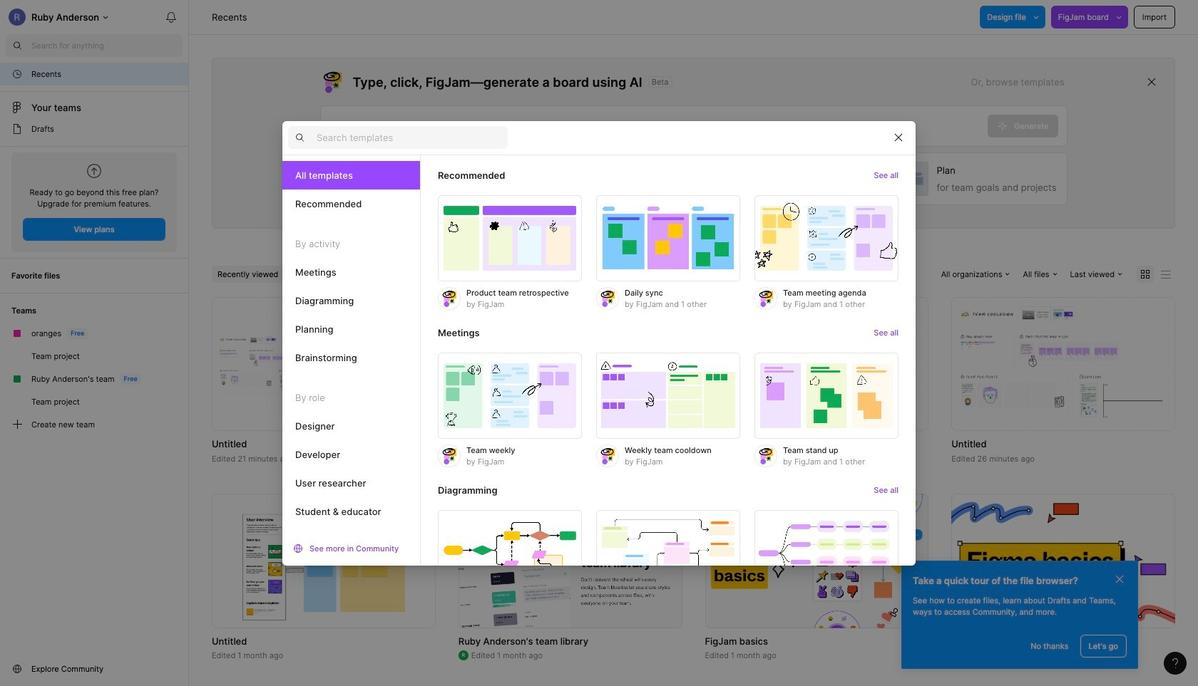 Task type: locate. For each thing, give the bounding box(es) containing it.
file thumbnail image
[[465, 307, 675, 422], [712, 307, 922, 422], [959, 307, 1168, 422], [219, 336, 428, 393], [458, 494, 682, 629], [705, 494, 929, 629], [951, 494, 1175, 629], [243, 502, 405, 621]]

daily sync image
[[596, 195, 740, 281]]

diagram basics image
[[438, 511, 582, 597]]

team stand up image
[[754, 353, 899, 439]]

Ex: A weekly team meeting, starting with an ice breaker field
[[321, 106, 988, 146]]

recent 16 image
[[11, 68, 23, 80]]

team meeting agenda image
[[754, 195, 899, 281]]

mindmap image
[[754, 511, 899, 597]]

dialog
[[282, 121, 916, 625]]

bell 32 image
[[160, 6, 183, 29]]

Search for anything text field
[[31, 40, 183, 51]]



Task type: vqa. For each thing, say whether or not it's contained in the screenshot.
the community 16 icon
yes



Task type: describe. For each thing, give the bounding box(es) containing it.
page 16 image
[[11, 123, 23, 135]]

Search templates text field
[[317, 129, 508, 146]]

uml diagram image
[[596, 511, 740, 597]]

search 32 image
[[6, 34, 29, 57]]

team weekly image
[[438, 353, 582, 439]]

product team retrospective image
[[438, 195, 582, 281]]

weekly team cooldown image
[[596, 353, 740, 439]]

community 16 image
[[11, 664, 23, 675]]



